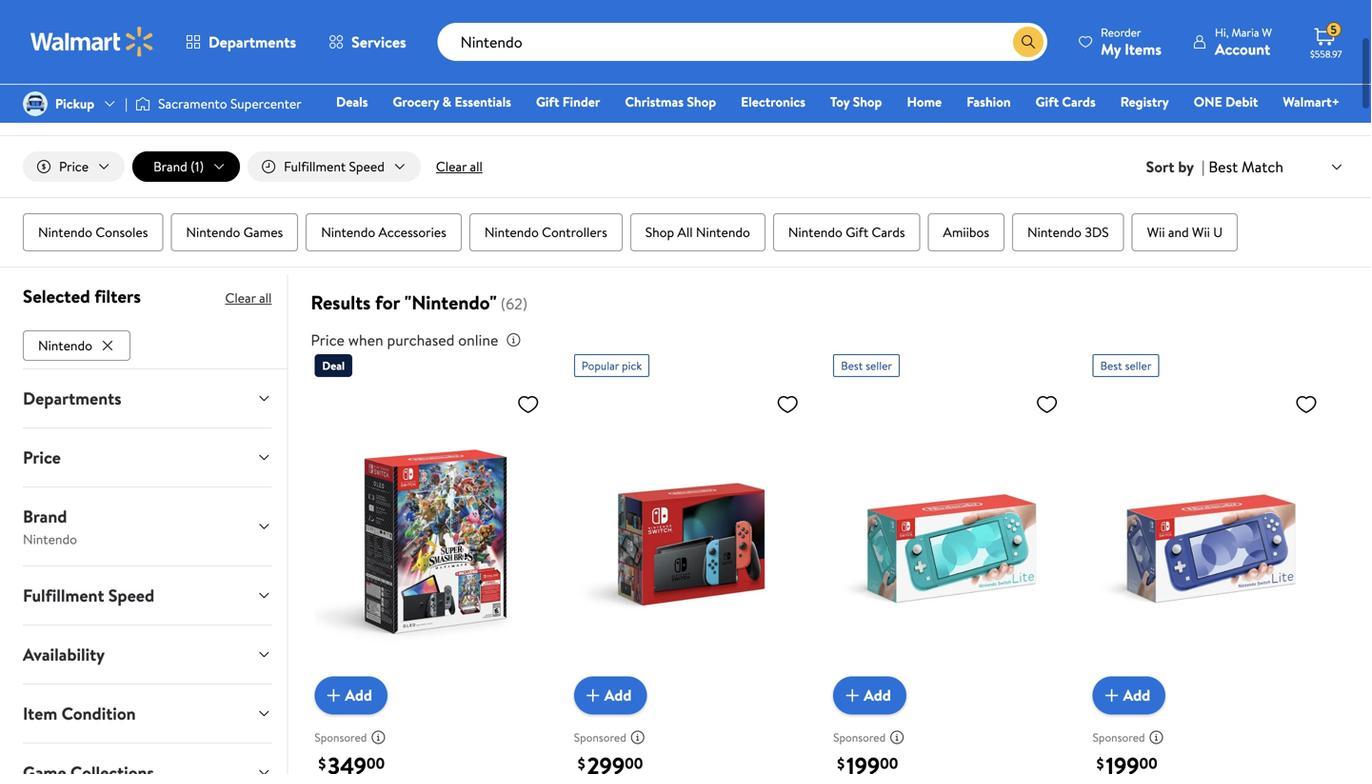 Task type: locate. For each thing, give the bounding box(es) containing it.
add to cart image
[[322, 684, 345, 707], [582, 684, 604, 707], [841, 684, 864, 707]]

0 vertical spatial fulfillment speed
[[284, 157, 385, 176]]

- left the box]
[[544, 31, 550, 52]]

0 vertical spatial clear
[[436, 157, 467, 176]]

clear all down grocery & essentials
[[436, 157, 483, 176]]

shop inside "link"
[[61, 73, 90, 91]]

all inside sort and filter section element
[[470, 157, 483, 176]]

1 now from the left
[[380, 7, 414, 30]]

3 sponsored from the left
[[833, 729, 886, 746]]

brand nintendo
[[23, 504, 77, 548]]

0 horizontal spatial brand
[[23, 504, 67, 528]]

frontiers
[[678, 31, 738, 52]]

departments
[[209, 31, 296, 52], [23, 386, 121, 410]]

one debit
[[1194, 92, 1258, 111]]

add button for nintendo switch lite console, turquoise image
[[833, 676, 906, 715]]

fulfillment speed button up availability dropdown button
[[8, 566, 287, 624]]

now for now $39.97
[[1123, 7, 1157, 30]]

0 horizontal spatial seller
[[866, 358, 892, 374]]

and
[[1168, 223, 1189, 241]]

departments up supercenter
[[209, 31, 296, 52]]

1 vertical spatial fulfillment
[[23, 583, 104, 607]]

nintendo
[[380, 52, 442, 73], [38, 223, 92, 241], [186, 223, 240, 241], [321, 223, 375, 241], [485, 223, 539, 241], [696, 223, 750, 241], [788, 223, 843, 241], [1027, 223, 1082, 241], [38, 336, 92, 354], [23, 530, 77, 548]]

price button
[[23, 151, 125, 182], [8, 428, 287, 486]]

walmart image
[[30, 27, 154, 57]]

2 horizontal spatial best
[[1209, 156, 1238, 177]]

 image left sacramento
[[135, 94, 151, 113]]

departments inside tab
[[23, 386, 121, 410]]

sponsored for deal add to cart icon
[[315, 729, 367, 746]]

2 add from the left
[[604, 685, 632, 706]]

3 add to cart image from the left
[[841, 684, 864, 707]]

167
[[1184, 81, 1200, 97]]

1 playstation from the left
[[628, 52, 702, 73]]

nintendo for nintendo gift cards
[[788, 223, 843, 241]]

1 add to cart image from the left
[[322, 684, 345, 707]]

3 ad disclaimer and feedback image from the left
[[1149, 730, 1164, 745]]

1 horizontal spatial now
[[876, 7, 910, 30]]

services button
[[312, 19, 422, 65]]

4 - from the left
[[1288, 31, 1293, 52]]

1 vertical spatial clear
[[225, 289, 256, 307]]

1 horizontal spatial best seller
[[1100, 358, 1152, 374]]

3 - from the left
[[1012, 31, 1018, 52]]

1 horizontal spatial seller
[[1125, 358, 1152, 374]]

shop right christmas at the top
[[687, 92, 716, 111]]

1 vertical spatial speed
[[108, 583, 154, 607]]

assassin's
[[1123, 31, 1186, 52]]

playstation for now $44.97
[[876, 52, 950, 73]]

0 horizontal spatial add to cart image
[[322, 684, 345, 707]]

walmart+ link
[[1274, 91, 1348, 112]]

1 horizontal spatial playstation
[[876, 52, 950, 73]]

items
[[1125, 39, 1162, 60]]

nintendo for nintendo consoles
[[38, 223, 92, 241]]

$69.00 avatar: frontiers of pandora - playstation 5
[[628, 7, 823, 73]]

best
[[1209, 156, 1238, 177], [841, 358, 863, 374], [1100, 358, 1122, 374]]

now inside now $44.97 $69.99 the crew motorfest - playstation 5
[[876, 7, 910, 30]]

tab
[[8, 743, 287, 774]]

(62)
[[501, 293, 528, 314]]

condition
[[61, 702, 136, 725]]

1 vertical spatial cards
[[872, 223, 905, 241]]

playstation inside 'now $39.97 $49.94 assassin's creed: mirage - playstation 5'
[[1123, 52, 1197, 73]]

0 vertical spatial cards
[[1062, 92, 1096, 111]]

fashion link
[[958, 91, 1019, 112]]

selected
[[23, 284, 90, 309]]

4 sponsored from the left
[[1093, 729, 1145, 746]]

1 horizontal spatial cards
[[1062, 92, 1096, 111]]

2 00 from the left
[[625, 753, 643, 774]]

0 vertical spatial speed
[[349, 157, 385, 176]]

best seller
[[841, 358, 892, 374], [1100, 358, 1152, 374]]

1 vertical spatial fulfillment speed
[[23, 583, 154, 607]]

shop inside 'link'
[[687, 92, 716, 111]]

2 playstation from the left
[[876, 52, 950, 73]]

reorder
[[1101, 24, 1141, 40]]

1 sponsored from the left
[[315, 729, 367, 746]]

1 vertical spatial price
[[311, 330, 345, 350]]

1 horizontal spatial gift
[[846, 223, 869, 241]]

3 playstation from the left
[[1123, 52, 1197, 73]]

clear all button down grocery & essentials
[[428, 151, 490, 182]]

shop right toy
[[853, 92, 882, 111]]

add for nintendo switch lite console, turquoise image
[[864, 685, 891, 706]]

best for nintendo switch lite console, turquoise image
[[841, 358, 863, 374]]

- right w
[[1288, 31, 1293, 52]]

clear all inside clear all button
[[436, 157, 483, 176]]

fulfillment down deals
[[284, 157, 346, 176]]

brand inside dropdown button
[[153, 157, 187, 176]]

5 inside $69.00 avatar: frontiers of pandora - playstation 5
[[706, 52, 714, 73]]

add to cart image for popular pick
[[582, 684, 604, 707]]

sponsored
[[315, 729, 367, 746], [574, 729, 626, 746], [833, 729, 886, 746], [1093, 729, 1145, 746]]

1 horizontal spatial wii
[[1192, 223, 1210, 241]]

item condition
[[23, 702, 136, 725]]

wii left u
[[1192, 223, 1210, 241]]

the
[[876, 31, 900, 52]]

- inside now $29.97 $59.88 just dance 2024 edition - nintendo switch [code in box]
[[544, 31, 550, 52]]

add to cart image
[[1100, 684, 1123, 707]]

playstation up 167
[[1123, 52, 1197, 73]]

00 for nintendo switch™ w/ neon blue & neon red joy-con™ "image"
[[625, 753, 643, 774]]

1 horizontal spatial fulfillment speed
[[284, 157, 385, 176]]

1 horizontal spatial ad disclaimer and feedback image
[[890, 730, 905, 745]]

ad disclaimer and feedback image
[[630, 730, 645, 745], [890, 730, 905, 745], [1149, 730, 1164, 745]]

popular
[[582, 358, 619, 374]]

best match
[[1209, 156, 1284, 177]]

fulfillment speed inside sort and filter section element
[[284, 157, 385, 176]]

0 horizontal spatial clear all
[[225, 289, 272, 307]]

wii left and
[[1147, 223, 1165, 241]]

clear
[[436, 157, 467, 176], [225, 289, 256, 307]]

2 horizontal spatial playstation
[[1123, 52, 1197, 73]]

1 wii from the left
[[1147, 223, 1165, 241]]

1 horizontal spatial speed
[[349, 157, 385, 176]]

u
[[1213, 223, 1223, 241]]

Search search field
[[438, 23, 1047, 61]]

toy
[[830, 92, 850, 111]]

price down pickup
[[59, 157, 89, 176]]

1 seller from the left
[[866, 358, 892, 374]]

1 vertical spatial all
[[259, 289, 272, 307]]

2 horizontal spatial now
[[1123, 7, 1157, 30]]

all down essentials
[[470, 157, 483, 176]]

4 add button from the left
[[1093, 676, 1166, 715]]

00 for the nintendo switch™ - oled model: super smash bros. ultimate bundle (full game download + 3 mo. nintendo switch online membership included) image
[[366, 753, 385, 774]]

price up brand nintendo
[[23, 445, 61, 469]]

1 horizontal spatial all
[[470, 157, 483, 176]]

best seller for nintendo switch™ lite - blue image
[[1100, 358, 1152, 374]]

1 add from the left
[[345, 685, 372, 706]]

0 horizontal spatial playstation
[[628, 52, 702, 73]]

1 horizontal spatial brand
[[153, 157, 187, 176]]

cards left registry
[[1062, 92, 1096, 111]]

nintendo consoles
[[38, 223, 148, 241]]

0 horizontal spatial wii
[[1147, 223, 1165, 241]]

$49.94
[[1216, 9, 1255, 28]]

when
[[348, 330, 383, 350]]

0 vertical spatial clear all button
[[428, 151, 490, 182]]

purchased
[[387, 330, 455, 350]]

1 vertical spatial |
[[1202, 156, 1205, 177]]

price inside sort and filter section element
[[59, 157, 89, 176]]

1 vertical spatial clear all button
[[225, 283, 272, 313]]

playstation inside now $44.97 $69.99 the crew motorfest - playstation 5
[[876, 52, 950, 73]]

4 add from the left
[[1123, 685, 1150, 706]]

0 horizontal spatial now
[[380, 7, 414, 30]]

1 vertical spatial brand
[[23, 504, 67, 528]]

nintendo gift cards link
[[773, 213, 920, 251]]

shop up pickup
[[61, 73, 90, 91]]

0 vertical spatial fulfillment
[[284, 157, 346, 176]]

"nintendo"
[[404, 289, 497, 316]]

gift
[[536, 92, 559, 111], [1036, 92, 1059, 111], [846, 223, 869, 241]]

0 vertical spatial price button
[[23, 151, 125, 182]]

5 left of
[[706, 52, 714, 73]]

 image for sacramento supercenter
[[135, 94, 151, 113]]

fulfillment speed up availability
[[23, 583, 154, 607]]

nintendo controllers link
[[469, 213, 623, 251]]

0 vertical spatial departments
[[209, 31, 296, 52]]

fulfillment speed
[[284, 157, 385, 176], [23, 583, 154, 607]]

sponsored for add to cart image
[[1093, 729, 1145, 746]]

electronics
[[741, 92, 806, 111]]

applied filters section element
[[23, 284, 141, 309]]

availability
[[23, 643, 105, 666]]

clear down nintendo games link
[[225, 289, 256, 307]]

clear inside sort and filter section element
[[436, 157, 467, 176]]

1 00 from the left
[[366, 753, 385, 774]]

| right by
[[1202, 156, 1205, 177]]

1 ad disclaimer and feedback image from the left
[[630, 730, 645, 745]]

deals link
[[328, 91, 377, 112]]

2 - from the left
[[817, 31, 823, 52]]

0 vertical spatial all
[[470, 157, 483, 176]]

- inside $69.00 avatar: frontiers of pandora - playstation 5
[[817, 31, 823, 52]]

results
[[311, 289, 371, 316]]

fulfillment speed button down deals
[[248, 151, 421, 182]]

1 vertical spatial clear all
[[225, 289, 272, 307]]

price up deal
[[311, 330, 345, 350]]

1 horizontal spatial |
[[1202, 156, 1205, 177]]

2 add to cart image from the left
[[582, 684, 604, 707]]

1 vertical spatial departments
[[23, 386, 121, 410]]

gift cards link
[[1027, 91, 1104, 112]]

avatar:
[[628, 31, 675, 52]]

now up assassin's on the right of the page
[[1123, 7, 1157, 30]]

essentials
[[455, 92, 511, 111]]

account
[[1215, 39, 1270, 60]]

all down games
[[259, 289, 272, 307]]

0 horizontal spatial all
[[259, 289, 272, 307]]

now up just
[[380, 7, 414, 30]]

price button down pickup
[[23, 151, 125, 182]]

christmas
[[625, 92, 684, 111]]

2 horizontal spatial ad disclaimer and feedback image
[[1149, 730, 1164, 745]]

4 00 from the left
[[1139, 753, 1158, 774]]

clear all for the left clear all button
[[225, 289, 272, 307]]

departments tab
[[8, 369, 287, 427]]

item
[[23, 702, 57, 725]]

1 horizontal spatial clear all
[[436, 157, 483, 176]]

- right pandora
[[817, 31, 823, 52]]

amiibos
[[943, 223, 989, 241]]

1 horizontal spatial clear all button
[[428, 151, 490, 182]]

 image left pickup
[[23, 91, 48, 116]]

price inside price tab
[[23, 445, 61, 469]]

5 inside now $44.97 $69.99 the crew motorfest - playstation 5
[[953, 52, 962, 73]]

nintendo for nintendo button
[[38, 336, 92, 354]]

now for now $44.97
[[876, 7, 910, 30]]

results for "nintendo" (62)
[[311, 289, 528, 316]]

fulfillment speed down deals
[[284, 157, 385, 176]]

0 horizontal spatial ad disclaimer and feedback image
[[630, 730, 645, 745]]

5 right crew
[[953, 52, 962, 73]]

add for nintendo switch™ lite - blue image
[[1123, 685, 1150, 706]]

0 vertical spatial |
[[125, 94, 128, 113]]

seller for nintendo switch lite console, turquoise image
[[866, 358, 892, 374]]

1 horizontal spatial departments
[[209, 31, 296, 52]]

00 for nintendo switch™ lite - blue image
[[1139, 753, 1158, 774]]

1 horizontal spatial add to cart image
[[582, 684, 604, 707]]

clear for clear all button inside sort and filter section element
[[436, 157, 467, 176]]

now inside now $29.97 $59.88 just dance 2024 edition - nintendo switch [code in box]
[[380, 7, 414, 30]]

1 horizontal spatial fulfillment
[[284, 157, 346, 176]]

speed
[[349, 157, 385, 176], [108, 583, 154, 607]]

$39.97
[[1162, 7, 1209, 30]]

0 horizontal spatial fulfillment speed
[[23, 583, 154, 607]]

departments button up sacramento supercenter
[[169, 19, 312, 65]]

brand for brand (1)
[[153, 157, 187, 176]]

0 horizontal spatial speed
[[108, 583, 154, 607]]

2 horizontal spatial add to cart image
[[841, 684, 864, 707]]

2 add button from the left
[[574, 676, 647, 715]]

1 horizontal spatial best
[[1100, 358, 1122, 374]]

0 horizontal spatial departments
[[23, 386, 121, 410]]

3 add from the left
[[864, 685, 891, 706]]

nintendo inside brand "tab"
[[23, 530, 77, 548]]

1 horizontal spatial clear
[[436, 157, 467, 176]]

2 horizontal spatial gift
[[1036, 92, 1059, 111]]

0 horizontal spatial best
[[841, 358, 863, 374]]

1 horizontal spatial  image
[[135, 94, 151, 113]]

0 horizontal spatial gift
[[536, 92, 559, 111]]

departments down nintendo button
[[23, 386, 121, 410]]

popular pick
[[582, 358, 642, 374]]

2 sponsored from the left
[[574, 729, 626, 746]]

| right pickup
[[125, 94, 128, 113]]

 image
[[23, 91, 48, 116], [135, 94, 151, 113]]

add button
[[315, 676, 388, 715], [574, 676, 647, 715], [833, 676, 906, 715], [1093, 676, 1166, 715]]

speed down deals link
[[349, 157, 385, 176]]

sponsored for add to cart icon related to best seller
[[833, 729, 886, 746]]

now $39.97 $49.94 assassin's creed: mirage - playstation 5
[[1123, 7, 1293, 73]]

playstation up the christmas shop 'link'
[[628, 52, 702, 73]]

nintendo inside button
[[38, 336, 92, 354]]

sort and filter section element
[[0, 136, 1371, 197]]

now $44.97 $69.99 the crew motorfest - playstation 5
[[876, 7, 1018, 73]]

nintendo games link
[[171, 213, 298, 251]]

2 vertical spatial price
[[23, 445, 61, 469]]

1 - from the left
[[544, 31, 550, 52]]

playstation inside $69.00 avatar: frontiers of pandora - playstation 5
[[628, 52, 702, 73]]

2 now from the left
[[876, 7, 910, 30]]

now up the at right
[[876, 7, 910, 30]]

0 horizontal spatial  image
[[23, 91, 48, 116]]

clear all down nintendo games link
[[225, 289, 272, 307]]

fulfillment up availability
[[23, 583, 104, 607]]

seller
[[866, 358, 892, 374], [1125, 358, 1152, 374]]

playstation
[[628, 52, 702, 73], [876, 52, 950, 73], [1123, 52, 1197, 73]]

cards
[[1062, 92, 1096, 111], [872, 223, 905, 241]]

now inside 'now $39.97 $49.94 assassin's creed: mirage - playstation 5'
[[1123, 7, 1157, 30]]

nintendo for nintendo controllers
[[485, 223, 539, 241]]

2 seller from the left
[[1125, 358, 1152, 374]]

- left search icon
[[1012, 31, 1018, 52]]

nintendo games
[[186, 223, 283, 241]]

1 best seller from the left
[[841, 358, 892, 374]]

accessories
[[379, 223, 446, 241]]

cards left amiibos
[[872, 223, 905, 241]]

playstation up 16
[[876, 52, 950, 73]]

add to favorites list, nintendo switch™ lite - blue image
[[1295, 392, 1318, 416]]

finder
[[563, 92, 600, 111]]

now
[[380, 7, 414, 30], [876, 7, 910, 30], [1123, 7, 1157, 30]]

brand inside brand nintendo
[[23, 504, 67, 528]]

speed up availability dropdown button
[[108, 583, 154, 607]]

1 add button from the left
[[315, 676, 388, 715]]

$69.00
[[628, 7, 678, 30]]

seller for nintendo switch™ lite - blue image
[[1125, 358, 1152, 374]]

departments button up price tab
[[8, 369, 287, 427]]

2 ad disclaimer and feedback image from the left
[[890, 730, 905, 745]]

ad disclaimer and feedback image for nintendo switch™ lite - blue image add button
[[1149, 730, 1164, 745]]

price button down departments tab
[[8, 428, 287, 486]]

3 00 from the left
[[880, 753, 898, 774]]

0 vertical spatial clear all
[[436, 157, 483, 176]]

0 horizontal spatial fulfillment
[[23, 583, 104, 607]]

2 best seller from the left
[[1100, 358, 1152, 374]]

nintendo switch™ - oled model: super smash bros. ultimate bundle (full game download + 3 mo. nintendo switch online membership included) image
[[315, 385, 547, 699]]

5 up one
[[1201, 52, 1209, 73]]

nintendo switch™ w/ neon blue & neon red joy-con™ image
[[574, 385, 807, 699]]

1 vertical spatial price button
[[8, 428, 287, 486]]

clear down grocery & essentials
[[436, 157, 467, 176]]

sort by |
[[1146, 156, 1205, 177]]

by
[[1178, 156, 1194, 177]]

0 horizontal spatial best seller
[[841, 358, 892, 374]]

0 vertical spatial brand
[[153, 157, 187, 176]]

clear all button down nintendo games link
[[225, 283, 272, 313]]

all
[[678, 223, 693, 241]]

home link
[[898, 91, 950, 112]]

3 add button from the left
[[833, 676, 906, 715]]

5
[[1331, 22, 1337, 38], [706, 52, 714, 73], [953, 52, 962, 73], [1201, 52, 1209, 73], [689, 81, 695, 97]]

0 horizontal spatial clear
[[225, 289, 256, 307]]

pick
[[622, 358, 642, 374]]

5 right christmas at the top
[[689, 81, 695, 97]]

of
[[742, 31, 756, 52]]

0 vertical spatial price
[[59, 157, 89, 176]]

3 now from the left
[[1123, 7, 1157, 30]]



Task type: vqa. For each thing, say whether or not it's contained in the screenshot.
Now $10.99
no



Task type: describe. For each thing, give the bounding box(es) containing it.
my
[[1101, 39, 1121, 60]]

0 horizontal spatial |
[[125, 94, 128, 113]]

crew
[[903, 31, 938, 52]]

speed inside sort and filter section element
[[349, 157, 385, 176]]

all for the left clear all button
[[259, 289, 272, 307]]

match
[[1242, 156, 1284, 177]]

shop left all
[[645, 223, 674, 241]]

nintendo switch™ lite - blue image
[[1093, 385, 1325, 699]]

switch
[[446, 52, 489, 73]]

2024
[[456, 31, 491, 52]]

add to favorites list, nintendo switch™ w/ neon blue & neon red joy-con™ image
[[776, 392, 799, 416]]

$29.97
[[418, 7, 466, 30]]

clear all for clear all button inside sort and filter section element
[[436, 157, 483, 176]]

 image for pickup
[[23, 91, 48, 116]]

nintendo switch lite console, turquoise image
[[833, 385, 1066, 699]]

availability button
[[8, 625, 287, 683]]

sponsored for add to cart icon related to popular pick
[[574, 729, 626, 746]]

add to favorites list, nintendo switch lite console, turquoise image
[[1036, 392, 1058, 416]]

item condition button
[[8, 684, 287, 742]]

shop all nintendo
[[645, 223, 750, 241]]

amiibos link
[[928, 213, 1005, 251]]

nintendo list item
[[23, 326, 134, 361]]

nintendo for nintendo accessories
[[321, 223, 375, 241]]

fulfillment speed tab
[[8, 566, 287, 624]]

nintendo inside now $29.97 $59.88 just dance 2024 edition - nintendo switch [code in box]
[[380, 52, 442, 73]]

selected filters
[[23, 284, 141, 309]]

0 vertical spatial departments button
[[169, 19, 312, 65]]

search icon image
[[1021, 34, 1036, 50]]

mirage
[[1238, 31, 1284, 52]]

- inside 'now $39.97 $49.94 assassin's creed: mirage - playstation 5'
[[1288, 31, 1293, 52]]

nintendo 3ds link
[[1012, 213, 1124, 251]]

best for nintendo switch™ lite - blue image
[[1100, 358, 1122, 374]]

add for nintendo switch™ w/ neon blue & neon red joy-con™ "image"
[[604, 685, 632, 706]]

speed inside tab
[[108, 583, 154, 607]]

nintendo accessories
[[321, 223, 446, 241]]

0 horizontal spatial cards
[[872, 223, 905, 241]]

edition
[[494, 31, 541, 52]]

registry link
[[1112, 91, 1178, 112]]

walmart+
[[1283, 92, 1340, 111]]

add button for nintendo switch™ lite - blue image
[[1093, 676, 1166, 715]]

add for the nintendo switch™ - oled model: super smash bros. ultimate bundle (full game download + 3 mo. nintendo switch online membership included) image
[[345, 685, 372, 706]]

nintendo for nintendo 3ds
[[1027, 223, 1082, 241]]

supercenter
[[230, 94, 302, 113]]

best match button
[[1205, 154, 1348, 179]]

1 vertical spatial departments button
[[8, 369, 287, 427]]

fashion
[[967, 92, 1011, 111]]

item condition tab
[[8, 684, 287, 742]]

just
[[380, 31, 407, 52]]

legal information image
[[506, 332, 521, 348]]

nintendo accessories link
[[306, 213, 462, 251]]

deals
[[336, 92, 368, 111]]

clear for the left clear all button
[[225, 289, 256, 307]]

toy shop
[[830, 92, 882, 111]]

2 wii from the left
[[1192, 223, 1210, 241]]

add to favorites list, nintendo switch™ - oled model: super smash bros. ultimate bundle (full game download + 3 mo. nintendo switch online membership included) image
[[517, 392, 540, 416]]

consoles
[[96, 223, 148, 241]]

grocery & essentials
[[393, 92, 511, 111]]

add to cart image for best seller
[[841, 684, 864, 707]]

nintendo for nintendo games
[[186, 223, 240, 241]]

now
[[93, 73, 117, 91]]

nintendo button
[[23, 330, 130, 361]]

gift for gift finder
[[536, 92, 559, 111]]

fulfillment inside tab
[[23, 583, 104, 607]]

clear all button inside sort and filter section element
[[428, 151, 490, 182]]

shop now
[[61, 73, 117, 91]]

debit
[[1226, 92, 1258, 111]]

now for now $29.97
[[380, 7, 414, 30]]

$558.97
[[1310, 48, 1342, 60]]

nintendo consoles link
[[23, 213, 163, 251]]

deal
[[322, 358, 345, 374]]

reorder my items
[[1101, 24, 1162, 60]]

gift finder link
[[527, 91, 609, 112]]

one
[[1194, 92, 1222, 111]]

hi,
[[1215, 24, 1229, 40]]

pickup
[[55, 94, 94, 113]]

hi, maria w account
[[1215, 24, 1272, 60]]

gift finder
[[536, 92, 600, 111]]

shop all nintendo link
[[630, 213, 765, 251]]

christmas shop
[[625, 92, 716, 111]]

online
[[458, 330, 498, 350]]

grocery & essentials link
[[384, 91, 520, 112]]

creed:
[[1190, 31, 1234, 52]]

availability tab
[[8, 625, 287, 683]]

shop now link
[[46, 67, 133, 97]]

brand tab
[[8, 487, 287, 565]]

dance
[[410, 31, 453, 52]]

16
[[937, 81, 947, 97]]

ad disclaimer and feedback image for add button related to nintendo switch™ w/ neon blue & neon red joy-con™ "image"
[[630, 730, 645, 745]]

add to cart image for deal
[[322, 684, 345, 707]]

price button inside sort and filter section element
[[23, 151, 125, 182]]

w
[[1262, 24, 1272, 40]]

fulfillment speed inside tab
[[23, 583, 154, 607]]

0 horizontal spatial clear all button
[[225, 283, 272, 313]]

- inside now $44.97 $69.99 the crew motorfest - playstation 5
[[1012, 31, 1018, 52]]

wii and wii u link
[[1132, 213, 1238, 251]]

sacramento
[[158, 94, 227, 113]]

Walmart Site-Wide search field
[[438, 23, 1047, 61]]

fulfillment inside sort and filter section element
[[284, 157, 346, 176]]

games
[[244, 223, 283, 241]]

all for clear all button inside sort and filter section element
[[470, 157, 483, 176]]

ad disclaimer and feedback image for add button associated with nintendo switch lite console, turquoise image
[[890, 730, 905, 745]]

filters
[[94, 284, 141, 309]]

christmas shop link
[[616, 91, 725, 112]]

ad disclaimer and feedback image
[[371, 730, 386, 745]]

one debit link
[[1185, 91, 1267, 112]]

[code
[[493, 52, 533, 73]]

controllers
[[542, 223, 607, 241]]

best seller for nintendo switch lite console, turquoise image
[[841, 358, 892, 374]]

$59.88
[[473, 9, 511, 28]]

add button for nintendo switch™ w/ neon blue & neon red joy-con™ "image"
[[574, 676, 647, 715]]

brand for brand nintendo
[[23, 504, 67, 528]]

services
[[351, 31, 406, 52]]

now $29.97 $59.88 just dance 2024 edition - nintendo switch [code in box]
[[380, 7, 582, 73]]

3ds
[[1085, 223, 1109, 241]]

&
[[442, 92, 451, 111]]

$44.97
[[914, 7, 965, 30]]

electronics link
[[732, 91, 814, 112]]

nintendo controllers
[[485, 223, 607, 241]]

brand (1) button
[[132, 151, 240, 182]]

motorfest
[[942, 31, 1009, 52]]

gift for gift cards
[[1036, 92, 1059, 111]]

registry
[[1120, 92, 1169, 111]]

5 up $558.97
[[1331, 22, 1337, 38]]

price tab
[[8, 428, 287, 486]]

0 vertical spatial fulfillment speed button
[[248, 151, 421, 182]]

sort
[[1146, 156, 1175, 177]]

playstation for now $39.97
[[1123, 52, 1197, 73]]

5 inside 'now $39.97 $49.94 assassin's creed: mirage - playstation 5'
[[1201, 52, 1209, 73]]

add button for the nintendo switch™ - oled model: super smash bros. ultimate bundle (full game download + 3 mo. nintendo switch online membership included) image
[[315, 676, 388, 715]]

1 vertical spatial fulfillment speed button
[[8, 566, 287, 624]]

grocery
[[393, 92, 439, 111]]

best inside dropdown button
[[1209, 156, 1238, 177]]

| inside sort and filter section element
[[1202, 156, 1205, 177]]

00 for nintendo switch lite console, turquoise image
[[880, 753, 898, 774]]



